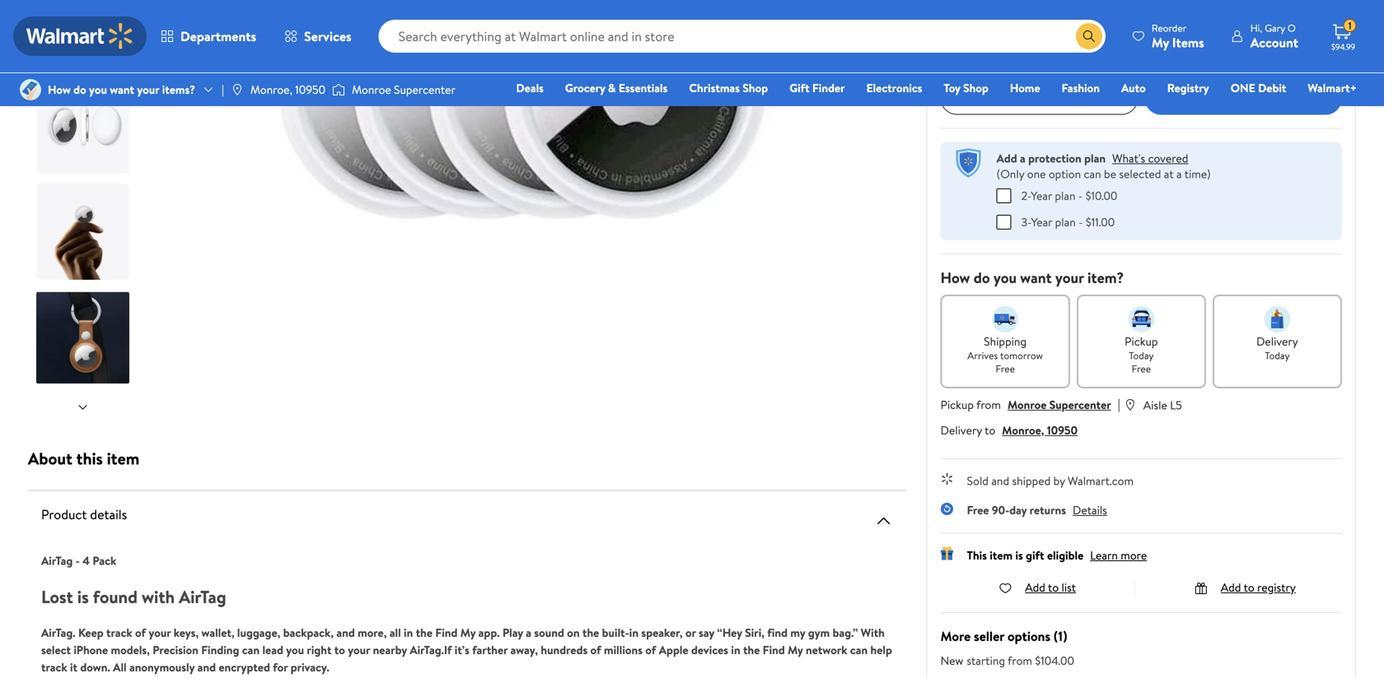 Task type: describe. For each thing, give the bounding box(es) containing it.
delivery for to
[[941, 422, 982, 439]]

1 vertical spatial monroe,
[[1002, 422, 1044, 439]]

shop for toy shop
[[963, 80, 989, 96]]

reorder
[[1152, 21, 1187, 35]]

1 horizontal spatial 10950
[[1047, 422, 1078, 439]]

how for how do you want your item?
[[941, 268, 970, 288]]

apple airtag - 4 pack - image 5 of 11 image
[[36, 290, 133, 386]]

account
[[1251, 33, 1299, 51]]

buy now
[[1015, 89, 1063, 107]]

pack
[[93, 553, 116, 569]]

product details image
[[874, 512, 894, 531]]

gift finder link
[[782, 79, 852, 97]]

fashion
[[1062, 80, 1100, 96]]

learn more about strikethrough prices image
[[1105, 8, 1118, 22]]

2 horizontal spatial a
[[1177, 166, 1182, 182]]

find
[[767, 625, 788, 641]]

0 horizontal spatial 10950
[[295, 82, 326, 98]]

more
[[941, 628, 971, 646]]

with
[[861, 625, 885, 641]]

2 horizontal spatial of
[[645, 643, 656, 659]]

lost is found with airtag
[[41, 585, 226, 610]]

Search search field
[[379, 20, 1106, 53]]

intent image for pickup image
[[1128, 306, 1155, 333]]

services button
[[270, 16, 366, 56]]

0 horizontal spatial the
[[416, 625, 433, 641]]

you inside airtag. keep track of your keys, wallet, luggage, backpack, and more, all in the find my app. play a sound on the built-in speaker, or say "hey siri, find my gym bag." with select iphone models, precision finding can lead you right to your nearby airtag.if it's farther away, hundreds of millions of apple devices in the find my network can help track it down. all anonymously and encrypted for privacy.
[[286, 643, 304, 659]]

more seller options (1) new starting from $104.00
[[941, 628, 1074, 669]]

to for cart
[[1238, 89, 1250, 107]]

a inside airtag. keep track of your keys, wallet, luggage, backpack, and more, all in the find my app. play a sound on the built-in speaker, or say "hey siri, find my gym bag." with select iphone models, precision finding can lead you right to your nearby airtag.if it's farther away, hundreds of millions of apple devices in the find my network can help track it down. all anonymously and encrypted for privacy.
[[526, 625, 531, 641]]

one debit
[[1231, 80, 1287, 96]]

this
[[76, 447, 103, 470]]

0 vertical spatial supercenter
[[394, 82, 456, 98]]

your for keys,
[[149, 625, 171, 641]]

christmas
[[689, 80, 740, 96]]

90-
[[992, 502, 1010, 518]]

this item is gift eligible learn more
[[967, 548, 1147, 564]]

my inside reorder my items
[[1152, 33, 1169, 51]]

seller
[[974, 628, 1005, 646]]

privacy.
[[291, 660, 329, 676]]

search icon image
[[1083, 30, 1096, 43]]

2 horizontal spatial and
[[992, 473, 1009, 489]]

0 horizontal spatial my
[[460, 625, 476, 641]]

this
[[967, 548, 987, 564]]

add to list button
[[999, 580, 1076, 596]]

 image for monroe supercenter
[[332, 82, 345, 98]]

you for how do you want your items?
[[89, 82, 107, 98]]

returns
[[1030, 502, 1066, 518]]

product
[[41, 506, 87, 524]]

2 vertical spatial -
[[75, 553, 80, 569]]

details button
[[1073, 502, 1107, 518]]

gift finder
[[790, 80, 845, 96]]

legal information image
[[1066, 52, 1079, 65]]

aisle
[[1144, 397, 1167, 413]]

apple
[[659, 643, 689, 659]]

3-year plan - $11.00
[[1021, 214, 1115, 230]]

found
[[93, 585, 138, 610]]

now
[[1040, 89, 1063, 107]]

1 vertical spatial airtag
[[179, 585, 226, 610]]

want for item?
[[1020, 268, 1052, 288]]

shop for christmas shop
[[743, 80, 768, 96]]

1 horizontal spatial the
[[583, 625, 599, 641]]

when
[[965, 52, 988, 66]]

3-
[[1021, 214, 1031, 230]]

what's covered button
[[1112, 150, 1189, 166]]

built-
[[602, 625, 629, 641]]

2-
[[1021, 188, 1031, 204]]

2 vertical spatial my
[[788, 643, 803, 659]]

to inside airtag. keep track of your keys, wallet, luggage, backpack, and more, all in the find my app. play a sound on the built-in speaker, or say "hey siri, find my gym bag." with select iphone models, precision finding can lead you right to your nearby airtag.if it's farther away, hundreds of millions of apple devices in the find my network can help track it down. all anonymously and encrypted for privacy.
[[334, 643, 345, 659]]

monroe inside pickup from monroe supercenter |
[[1008, 397, 1047, 413]]

free 90-day returns details
[[967, 502, 1107, 518]]

it's
[[455, 643, 470, 659]]

shipping
[[984, 334, 1027, 350]]

your for items?
[[137, 82, 159, 98]]

departments
[[180, 27, 256, 45]]

1 horizontal spatial in
[[629, 625, 639, 641]]

shipped
[[1012, 473, 1051, 489]]

select
[[41, 643, 71, 659]]

day
[[1010, 502, 1027, 518]]

1 vertical spatial find
[[763, 643, 785, 659]]

gifting made easy image
[[941, 547, 954, 561]]

finding
[[201, 643, 239, 659]]

do for how do you want your items?
[[73, 82, 86, 98]]

1 vertical spatial |
[[1118, 395, 1121, 413]]

shipping arrives tomorrow free
[[968, 334, 1043, 376]]

3-Year plan - $11.00 checkbox
[[997, 215, 1012, 230]]

$11.00
[[1086, 214, 1115, 230]]

grocery
[[565, 80, 605, 96]]

free inside pickup today free
[[1132, 362, 1151, 376]]

to for monroe,
[[985, 422, 996, 439]]

2-year plan - $10.00
[[1021, 188, 1118, 204]]

services
[[304, 27, 352, 45]]

home
[[1010, 80, 1040, 96]]

add for add to list
[[1025, 580, 1046, 596]]

fashion link
[[1054, 79, 1107, 97]]

apple airtag - 4 pack - image 3 of 11 image
[[36, 77, 133, 174]]

starting
[[967, 653, 1005, 669]]

0 horizontal spatial of
[[135, 625, 146, 641]]

christmas shop
[[689, 80, 768, 96]]

tomorrow
[[1000, 349, 1043, 363]]

4
[[83, 553, 90, 569]]

option
[[1049, 166, 1081, 182]]

0 horizontal spatial in
[[404, 625, 413, 641]]

new
[[941, 653, 963, 669]]

0 horizontal spatial monroe,
[[250, 82, 292, 98]]

pickup from monroe supercenter |
[[941, 395, 1121, 413]]

all
[[390, 625, 401, 641]]

online
[[1036, 52, 1062, 66]]

one debit link
[[1223, 79, 1294, 97]]

0 horizontal spatial can
[[242, 643, 260, 659]]

next media item image
[[804, 66, 824, 86]]

right
[[307, 643, 332, 659]]

monroe supercenter
[[352, 82, 456, 98]]

about this item
[[28, 447, 139, 470]]

0 horizontal spatial monroe
[[352, 82, 391, 98]]

(1)
[[1054, 628, 1067, 646]]

speaker,
[[641, 625, 683, 641]]

wallet,
[[201, 625, 234, 641]]

add for add to registry
[[1221, 580, 1241, 596]]

from inside the more seller options (1) new starting from $104.00
[[1008, 653, 1032, 669]]

add to cart
[[1211, 89, 1276, 107]]

add a protection plan what's covered (only one option can be selected at a time)
[[997, 150, 1211, 182]]

you for how do you want your item?
[[994, 268, 1017, 288]]

options
[[1008, 628, 1051, 646]]

add for add a protection plan what's covered (only one option can be selected at a time)
[[997, 150, 1017, 166]]

wpp logo image
[[954, 149, 984, 178]]

about
[[28, 447, 72, 470]]

purchased
[[990, 52, 1034, 66]]

network
[[806, 643, 847, 659]]

devices
[[691, 643, 728, 659]]

today for pickup
[[1129, 349, 1154, 363]]

on
[[567, 625, 580, 641]]

to for registry
[[1244, 580, 1255, 596]]

1 vertical spatial item
[[990, 548, 1013, 564]]

1 horizontal spatial of
[[590, 643, 601, 659]]

Walmart Site-Wide search field
[[379, 20, 1106, 53]]

hundreds
[[541, 643, 588, 659]]

registry
[[1257, 580, 1296, 596]]

pickup for pickup today free
[[1125, 334, 1158, 350]]

airtag - 4 pack
[[41, 553, 116, 569]]



Task type: locate. For each thing, give the bounding box(es) containing it.
supercenter inside pickup from monroe supercenter |
[[1050, 397, 1111, 413]]

track down select
[[41, 660, 67, 676]]

0 vertical spatial delivery
[[1257, 334, 1298, 350]]

1 vertical spatial want
[[1020, 268, 1052, 288]]

a right at
[[1177, 166, 1182, 182]]

2 year from the top
[[1031, 214, 1052, 230]]

1 vertical spatial from
[[1008, 653, 1032, 669]]

0 vertical spatial want
[[110, 82, 134, 98]]

0 horizontal spatial  image
[[231, 83, 244, 96]]

0 horizontal spatial find
[[435, 625, 458, 641]]

 image right monroe, 10950
[[332, 82, 345, 98]]

0 horizontal spatial airtag
[[41, 553, 73, 569]]

airtag.
[[41, 625, 75, 641]]

backpack,
[[283, 625, 334, 641]]

2 horizontal spatial the
[[743, 643, 760, 659]]

0 horizontal spatial free
[[967, 502, 989, 518]]

away,
[[511, 643, 538, 659]]

0 vertical spatial from
[[976, 397, 1001, 413]]

0 vertical spatial do
[[73, 82, 86, 98]]

monroe up monroe, 10950 button
[[1008, 397, 1047, 413]]

0 vertical spatial how
[[48, 82, 71, 98]]

(only
[[997, 166, 1025, 182]]

airtag. keep track of your keys, wallet, luggage, backpack, and more, all in the find my app. play a sound on the built-in speaker, or say "hey siri, find my gym bag." with select iphone models, precision finding can lead you right to your nearby airtag.if it's farther away, hundreds of millions of apple devices in the find my network can help track it down. all anonymously and encrypted for privacy.
[[41, 625, 892, 676]]

auto
[[1121, 80, 1146, 96]]

add left one
[[997, 150, 1017, 166]]

add left registry
[[1221, 580, 1241, 596]]

- for $11.00
[[1079, 214, 1083, 230]]

you
[[89, 82, 107, 98], [994, 268, 1017, 288], [286, 643, 304, 659]]

0 horizontal spatial do
[[73, 82, 86, 98]]

from down options
[[1008, 653, 1032, 669]]

today down intent image for pickup
[[1129, 349, 1154, 363]]

|
[[222, 82, 224, 98], [1118, 395, 1121, 413]]

 image
[[20, 79, 41, 101]]

monroe, down pickup from monroe supercenter |
[[1002, 422, 1044, 439]]

0 vertical spatial plan
[[1084, 150, 1106, 166]]

0 horizontal spatial from
[[976, 397, 1001, 413]]

registry
[[1167, 80, 1209, 96]]

your left items?
[[137, 82, 159, 98]]

of down speaker,
[[645, 643, 656, 659]]

the up "airtag.if"
[[416, 625, 433, 641]]

how
[[48, 82, 71, 98], [941, 268, 970, 288]]

more,
[[358, 625, 387, 641]]

2 horizontal spatial free
[[1132, 362, 1151, 376]]

0 horizontal spatial how
[[48, 82, 71, 98]]

0 horizontal spatial and
[[197, 660, 216, 676]]

selected
[[1119, 166, 1161, 182]]

how do you want your item?
[[941, 268, 1124, 288]]

plan for $10.00
[[1055, 188, 1076, 204]]

year down one
[[1031, 188, 1052, 204]]

do up shipping
[[974, 268, 990, 288]]

1 horizontal spatial can
[[850, 643, 868, 659]]

find up "it's" at left
[[435, 625, 458, 641]]

is left gift
[[1016, 548, 1023, 564]]

can down bag."
[[850, 643, 868, 659]]

shop right christmas
[[743, 80, 768, 96]]

next image image
[[76, 401, 89, 415]]

plan left the what's
[[1084, 150, 1106, 166]]

supercenter
[[394, 82, 456, 98], [1050, 397, 1111, 413]]

do down walmart image
[[73, 82, 86, 98]]

apple airtag - 4 pack - image 4 of 11 image
[[36, 184, 133, 280]]

1 horizontal spatial want
[[1020, 268, 1052, 288]]

1 shop from the left
[[743, 80, 768, 96]]

airtag left 4
[[41, 553, 73, 569]]

track
[[106, 625, 132, 641], [41, 660, 67, 676]]

1 vertical spatial delivery
[[941, 422, 982, 439]]

0 horizontal spatial |
[[222, 82, 224, 98]]

1 vertical spatial do
[[974, 268, 990, 288]]

0 horizontal spatial a
[[526, 625, 531, 641]]

in right all
[[404, 625, 413, 641]]

1 vertical spatial track
[[41, 660, 67, 676]]

and right sold
[[992, 473, 1009, 489]]

and
[[992, 473, 1009, 489], [336, 625, 355, 641], [197, 660, 216, 676]]

1 vertical spatial my
[[460, 625, 476, 641]]

say
[[699, 625, 714, 641]]

2-Year plan - $10.00 checkbox
[[997, 188, 1012, 203]]

0 horizontal spatial is
[[77, 585, 89, 610]]

intent image for delivery image
[[1264, 306, 1291, 333]]

with
[[142, 585, 175, 610]]

0 vertical spatial year
[[1031, 188, 1052, 204]]

apple airtag - 4 pack - image 2 of 11 image
[[36, 0, 133, 68]]

learn
[[1090, 548, 1118, 564]]

add for add to cart
[[1211, 89, 1234, 107]]

1 horizontal spatial how
[[941, 268, 970, 288]]

details
[[1073, 502, 1107, 518]]

and left more,
[[336, 625, 355, 641]]

airtag.if
[[410, 643, 452, 659]]

lead
[[262, 643, 283, 659]]

0 horizontal spatial today
[[1129, 349, 1154, 363]]

1 horizontal spatial  image
[[332, 82, 345, 98]]

the right on
[[583, 625, 599, 641]]

1 horizontal spatial monroe
[[1008, 397, 1047, 413]]

1 year from the top
[[1031, 188, 1052, 204]]

0 vertical spatial track
[[106, 625, 132, 641]]

gift
[[1026, 548, 1044, 564]]

item right this
[[107, 447, 139, 470]]

1 horizontal spatial free
[[996, 362, 1015, 376]]

price
[[941, 52, 963, 66]]

apple airtag - 4 pack image
[[259, 0, 786, 351]]

1 vertical spatial plan
[[1055, 188, 1076, 204]]

to for list
[[1048, 580, 1059, 596]]

 image left monroe, 10950
[[231, 83, 244, 96]]

plan
[[1084, 150, 1106, 166], [1055, 188, 1076, 204], [1055, 214, 1076, 230]]

 image
[[332, 82, 345, 98], [231, 83, 244, 96]]

shop right toy
[[963, 80, 989, 96]]

0 vertical spatial find
[[435, 625, 458, 641]]

1 horizontal spatial monroe,
[[1002, 422, 1044, 439]]

1 vertical spatial 10950
[[1047, 422, 1078, 439]]

0 vertical spatial -
[[1079, 188, 1083, 204]]

auto link
[[1114, 79, 1153, 97]]

of left millions
[[590, 643, 601, 659]]

your down more,
[[348, 643, 370, 659]]

a right play
[[526, 625, 531, 641]]

a left one
[[1020, 150, 1026, 166]]

2 horizontal spatial my
[[1152, 33, 1169, 51]]

$10.00
[[1086, 188, 1118, 204]]

add to registry button
[[1195, 580, 1296, 596]]

nearby
[[373, 643, 407, 659]]

free up aisle
[[1132, 362, 1151, 376]]

and down finding
[[197, 660, 216, 676]]

keep
[[78, 625, 104, 641]]

want left items?
[[110, 82, 134, 98]]

1 horizontal spatial my
[[788, 643, 803, 659]]

plan inside add a protection plan what's covered (only one option can be selected at a time)
[[1084, 150, 1106, 166]]

0 vertical spatial |
[[222, 82, 224, 98]]

- left 4
[[75, 553, 80, 569]]

my left 'items'
[[1152, 33, 1169, 51]]

pickup for pickup from monroe supercenter |
[[941, 397, 974, 413]]

2 today from the left
[[1265, 349, 1290, 363]]

can left be
[[1084, 166, 1101, 182]]

2 vertical spatial plan
[[1055, 214, 1076, 230]]

1 vertical spatial -
[[1079, 214, 1083, 230]]

1 horizontal spatial airtag
[[179, 585, 226, 610]]

item right this at the right of page
[[990, 548, 1013, 564]]

learn more button
[[1090, 548, 1147, 564]]

your up precision
[[149, 625, 171, 641]]

2 shop from the left
[[963, 80, 989, 96]]

want for items?
[[110, 82, 134, 98]]

year for 2-
[[1031, 188, 1052, 204]]

monroe, down services dropdown button
[[250, 82, 292, 98]]

plan down option
[[1055, 188, 1076, 204]]

1 vertical spatial you
[[994, 268, 1017, 288]]

the down siri,
[[743, 643, 760, 659]]

monroe, 10950
[[250, 82, 326, 98]]

1 horizontal spatial find
[[763, 643, 785, 659]]

10950
[[295, 82, 326, 98], [1047, 422, 1078, 439]]

reorder my items
[[1152, 21, 1204, 51]]

your for item?
[[1056, 268, 1084, 288]]

| left aisle
[[1118, 395, 1121, 413]]

intent image for shipping image
[[992, 306, 1019, 333]]

10950 down monroe supercenter 'button'
[[1047, 422, 1078, 439]]

your left item? at top
[[1056, 268, 1084, 288]]

is right lost
[[77, 585, 89, 610]]

to inside button
[[1238, 89, 1250, 107]]

- for $10.00
[[1079, 188, 1083, 204]]

delivery for today
[[1257, 334, 1298, 350]]

add to cart button
[[1145, 82, 1342, 115]]

add down gift
[[1025, 580, 1046, 596]]

you up intent image for shipping
[[994, 268, 1017, 288]]

find down find
[[763, 643, 785, 659]]

iphone
[[74, 643, 108, 659]]

price when purchased online
[[941, 52, 1062, 66]]

1 horizontal spatial shop
[[963, 80, 989, 96]]

one
[[1231, 80, 1256, 96]]

$104.00
[[1035, 653, 1074, 669]]

delivery down intent image for delivery
[[1257, 334, 1298, 350]]

1 horizontal spatial do
[[974, 268, 990, 288]]

my down my
[[788, 643, 803, 659]]

in down "hey
[[731, 643, 741, 659]]

0 vertical spatial is
[[1016, 548, 1023, 564]]

pickup inside pickup from monroe supercenter |
[[941, 397, 974, 413]]

10950 down services dropdown button
[[295, 82, 326, 98]]

1 vertical spatial year
[[1031, 214, 1052, 230]]

keys,
[[174, 625, 199, 641]]

eligible
[[1047, 548, 1084, 564]]

1 vertical spatial how
[[941, 268, 970, 288]]

| right items?
[[222, 82, 224, 98]]

0 horizontal spatial supercenter
[[394, 82, 456, 98]]

luggage,
[[237, 625, 280, 641]]

pickup down intent image for pickup
[[1125, 334, 1158, 350]]

add to registry
[[1221, 580, 1296, 596]]

2 vertical spatial you
[[286, 643, 304, 659]]

from up delivery to monroe, 10950
[[976, 397, 1001, 413]]

protection
[[1028, 150, 1082, 166]]

aisle l5
[[1144, 397, 1182, 413]]

year for 3-
[[1031, 214, 1052, 230]]

0 vertical spatial you
[[89, 82, 107, 98]]

or
[[686, 625, 696, 641]]

1 horizontal spatial pickup
[[1125, 334, 1158, 350]]

want down 3-
[[1020, 268, 1052, 288]]

today down intent image for delivery
[[1265, 349, 1290, 363]]

from inside pickup from monroe supercenter |
[[976, 397, 1001, 413]]

track up models,
[[106, 625, 132, 641]]

deals
[[516, 80, 544, 96]]

pickup down arrives
[[941, 397, 974, 413]]

add inside add a protection plan what's covered (only one option can be selected at a time)
[[997, 150, 1017, 166]]

o
[[1288, 21, 1296, 35]]

1 horizontal spatial you
[[286, 643, 304, 659]]

can
[[1084, 166, 1101, 182], [242, 643, 260, 659], [850, 643, 868, 659]]

today for delivery
[[1265, 349, 1290, 363]]

grocery & essentials
[[565, 80, 668, 96]]

1 horizontal spatial track
[[106, 625, 132, 641]]

items?
[[162, 82, 195, 98]]

you down backpack,
[[286, 643, 304, 659]]

items
[[1172, 33, 1204, 51]]

item
[[107, 447, 139, 470], [990, 548, 1013, 564]]

free left 90-
[[967, 502, 989, 518]]

1 horizontal spatial a
[[1020, 150, 1026, 166]]

my up "it's" at left
[[460, 625, 476, 641]]

1 vertical spatial is
[[77, 585, 89, 610]]

all
[[113, 660, 127, 676]]

app.
[[478, 625, 500, 641]]

how for how do you want your items?
[[48, 82, 71, 98]]

1 vertical spatial and
[[336, 625, 355, 641]]

free
[[996, 362, 1015, 376], [1132, 362, 1151, 376], [967, 502, 989, 518]]

want
[[110, 82, 134, 98], [1020, 268, 1052, 288]]

1 horizontal spatial from
[[1008, 653, 1032, 669]]

- left $10.00 on the top
[[1079, 188, 1083, 204]]

product details
[[41, 506, 127, 524]]

year right 3-year plan - $11.00 option in the right top of the page
[[1031, 214, 1052, 230]]

monroe down services dropdown button
[[352, 82, 391, 98]]

- left $11.00
[[1079, 214, 1083, 230]]

0 vertical spatial 10950
[[295, 82, 326, 98]]

delivery up sold
[[941, 422, 982, 439]]

today inside delivery today
[[1265, 349, 1290, 363]]

do for how do you want your item?
[[974, 268, 990, 288]]

a
[[1020, 150, 1026, 166], [1177, 166, 1182, 182], [526, 625, 531, 641]]

plan down 2-year plan - $10.00
[[1055, 214, 1076, 230]]

plan for $11.00
[[1055, 214, 1076, 230]]

1 horizontal spatial delivery
[[1257, 334, 1298, 350]]

0 horizontal spatial track
[[41, 660, 67, 676]]

encrypted
[[219, 660, 270, 676]]

toy shop
[[944, 80, 989, 96]]

sold and shipped by walmart.com
[[967, 473, 1134, 489]]

0 horizontal spatial item
[[107, 447, 139, 470]]

2 vertical spatial and
[[197, 660, 216, 676]]

0 horizontal spatial shop
[[743, 80, 768, 96]]

can inside add a protection plan what's covered (only one option can be selected at a time)
[[1084, 166, 1101, 182]]

$99.00
[[1068, 7, 1101, 23]]

0 vertical spatial monroe
[[352, 82, 391, 98]]

help
[[871, 643, 892, 659]]

gary
[[1265, 21, 1285, 35]]

of up models,
[[135, 625, 146, 641]]

1 horizontal spatial is
[[1016, 548, 1023, 564]]

free inside shipping arrives tomorrow free
[[996, 362, 1015, 376]]

add inside add to cart button
[[1211, 89, 1234, 107]]

bag."
[[833, 625, 858, 641]]

free down shipping
[[996, 362, 1015, 376]]

0 horizontal spatial you
[[89, 82, 107, 98]]

airtag up wallet,
[[179, 585, 226, 610]]

0 vertical spatial airtag
[[41, 553, 73, 569]]

0 vertical spatial pickup
[[1125, 334, 1158, 350]]

1 horizontal spatial |
[[1118, 395, 1121, 413]]

l5
[[1170, 397, 1182, 413]]

pickup
[[1125, 334, 1158, 350], [941, 397, 974, 413]]

0 vertical spatial item
[[107, 447, 139, 470]]

today inside pickup today free
[[1129, 349, 1154, 363]]

walmart image
[[26, 23, 133, 49]]

1 today from the left
[[1129, 349, 1154, 363]]

add right registry at the top of the page
[[1211, 89, 1234, 107]]

christmas shop link
[[682, 79, 776, 97]]

0 horizontal spatial pickup
[[941, 397, 974, 413]]

in up millions
[[629, 625, 639, 641]]

hi, gary o account
[[1251, 21, 1299, 51]]

2 horizontal spatial in
[[731, 643, 741, 659]]

1 horizontal spatial today
[[1265, 349, 1290, 363]]

gift
[[790, 80, 810, 96]]

2 horizontal spatial you
[[994, 268, 1017, 288]]

can up encrypted
[[242, 643, 260, 659]]

0 vertical spatial my
[[1152, 33, 1169, 51]]

1 vertical spatial pickup
[[941, 397, 974, 413]]

precision
[[153, 643, 198, 659]]

 image for monroe, 10950
[[231, 83, 244, 96]]

you down walmart image
[[89, 82, 107, 98]]

1 horizontal spatial and
[[336, 625, 355, 641]]



Task type: vqa. For each thing, say whether or not it's contained in the screenshot.
up inside the the Your dream cake & cupcakes await Order custom cakes & cupcakes online. Pick up at your local Walmart Bakery.
no



